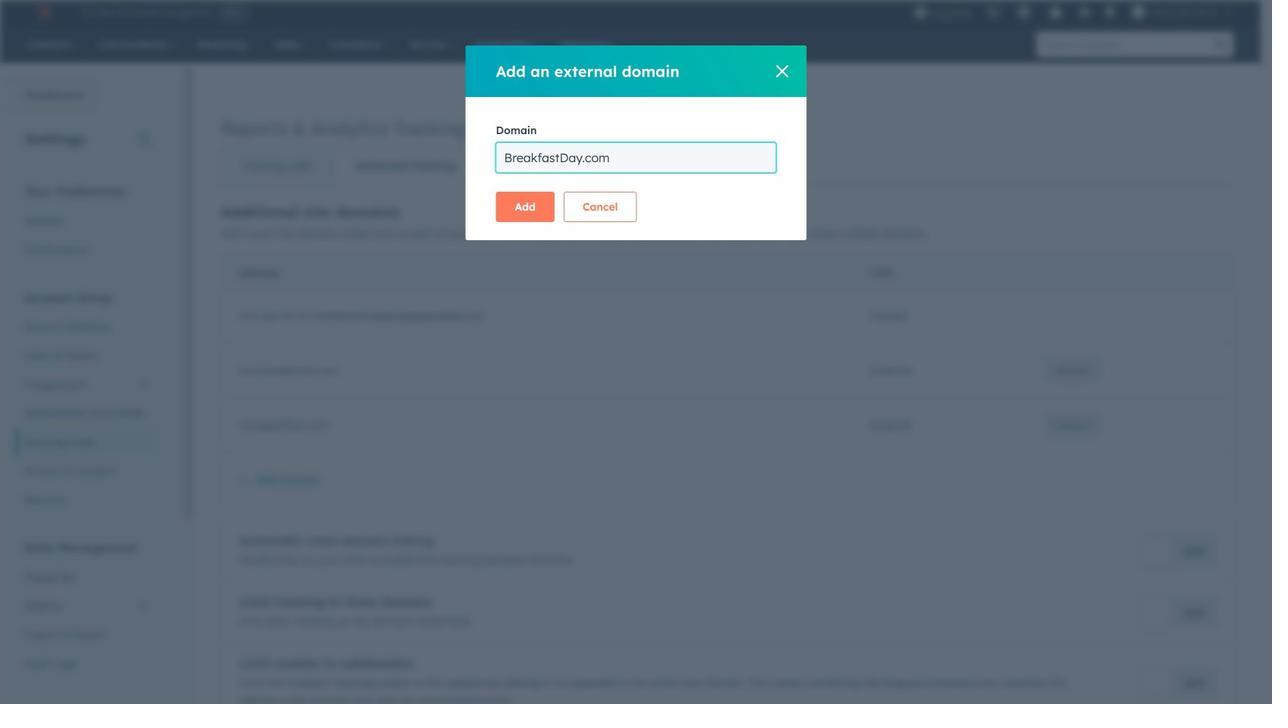 Task type: describe. For each thing, give the bounding box(es) containing it.
your preferences element
[[15, 183, 158, 264]]

marketplaces image
[[1018, 7, 1031, 20]]

data management element
[[15, 539, 158, 678]]

close image
[[776, 65, 789, 77]]



Task type: locate. For each thing, give the bounding box(es) containing it.
None email field
[[496, 142, 776, 173]]

navigation
[[221, 147, 478, 185]]

terry turtle image
[[1132, 5, 1146, 19]]

Search HubSpot search field
[[1037, 32, 1208, 58]]

dialog
[[466, 45, 807, 240]]

menu
[[907, 0, 1243, 24]]

account setup element
[[15, 289, 158, 514]]



Task type: vqa. For each thing, say whether or not it's contained in the screenshot.
Close image
yes



